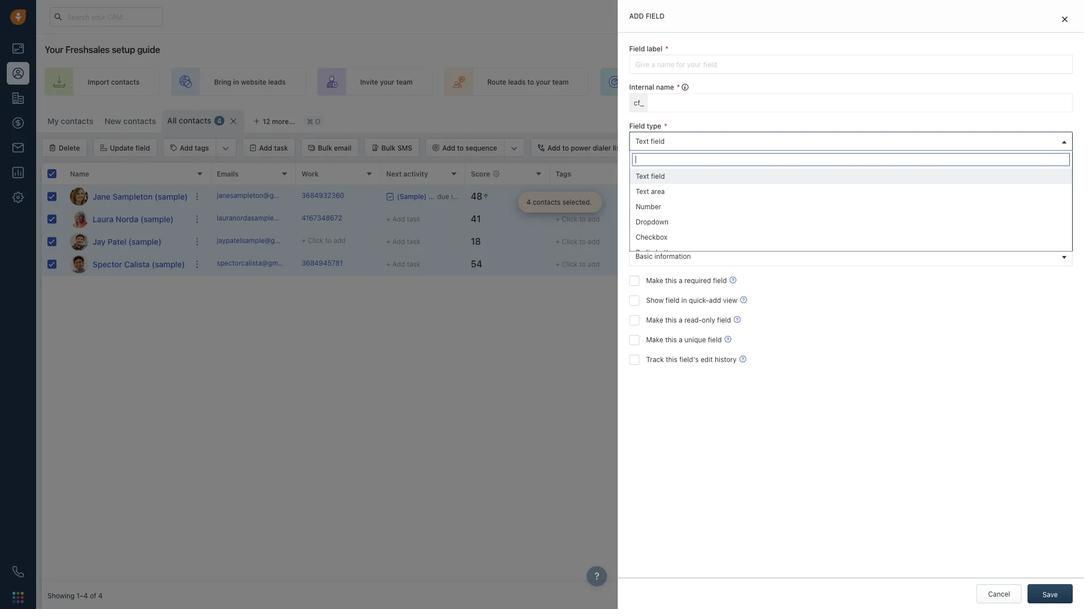 Task type: describe. For each thing, give the bounding box(es) containing it.
save
[[1043, 591, 1058, 599]]

field for field type
[[629, 122, 645, 130]]

task inside button
[[274, 144, 288, 152]]

basic
[[635, 253, 653, 260]]

basic information button
[[629, 247, 1073, 266]]

1 leads from the left
[[268, 78, 286, 86]]

3684932360 link
[[302, 191, 344, 203]]

information
[[655, 253, 691, 260]]

task for 54
[[407, 261, 420, 268]]

techcave (sample) link
[[810, 261, 870, 268]]

3684932360
[[302, 192, 344, 200]]

import
[[88, 78, 109, 86]]

2 horizontal spatial 4
[[527, 198, 531, 206]]

track this field's edit history
[[646, 356, 737, 364]]

field's
[[679, 356, 699, 364]]

checkbox option
[[630, 229, 1072, 245]]

track
[[646, 356, 664, 364]]

laura
[[93, 215, 114, 224]]

text field option
[[630, 169, 1072, 184]]

41
[[471, 214, 481, 224]]

team inside route leads to your team link
[[552, 78, 569, 86]]

press space to deselect this row. row containing spector calista (sample)
[[42, 254, 211, 276]]

(sample) for jane sampleton (sample)
[[155, 192, 188, 201]]

add to sequence group
[[425, 138, 525, 158]]

text field button
[[629, 132, 1073, 151]]

read-
[[684, 316, 702, 324]]

Your tooltip could describe the purpose of this field text field
[[629, 170, 1073, 189]]

sales owner
[[640, 170, 681, 178]]

add for lauranordasample@gmail.com
[[588, 215, 600, 223]]

to inside 'group'
[[457, 144, 464, 152]]

score
[[471, 170, 490, 178]]

show field in quick-add view
[[646, 297, 737, 305]]

add tags group
[[163, 138, 237, 158]]

add to power dialer list button
[[531, 138, 630, 158]]

text area
[[635, 187, 665, 195]]

create sales sequence
[[643, 78, 717, 86]]

close image
[[1062, 16, 1068, 22]]

3684945781 link
[[302, 259, 343, 271]]

delete button
[[42, 138, 87, 158]]

field inside update field button
[[136, 144, 150, 152]]

create sales sequence link
[[600, 68, 738, 96]]

update field button
[[93, 138, 157, 158]]

name row
[[42, 163, 211, 186]]

cell for lauranordasample@gmail.com
[[889, 208, 1078, 230]]

next activity
[[386, 170, 428, 178]]

sequence for create sales sequence
[[686, 78, 717, 86]]

⌘
[[307, 117, 313, 125]]

assign
[[653, 144, 675, 152]]

gary orlando for 18
[[654, 238, 696, 246]]

invite
[[360, 78, 378, 86]]

all
[[167, 116, 177, 125]]

bulk sms
[[381, 144, 412, 152]]

bulk for bulk email
[[318, 144, 332, 152]]

row group containing jane sampleton (sample)
[[42, 186, 211, 276]]

sms
[[397, 144, 412, 152]]

update field
[[110, 144, 150, 152]]

0 vertical spatial container_wx8msf4aqz5i3rn1 image
[[386, 193, 394, 201]]

field inside the text field option
[[651, 172, 665, 180]]

emails
[[217, 170, 239, 178]]

+ click to add for 41
[[556, 215, 600, 223]]

type
[[647, 122, 661, 130]]

unique
[[684, 336, 706, 344]]

press space to deselect this row. row containing 18
[[211, 231, 1078, 254]]

jaypatelsample@gmail.com
[[217, 237, 303, 245]]

add for spectorcalista@gmail.com
[[588, 261, 600, 268]]

tooltip
[[629, 160, 652, 168]]

email
[[334, 144, 351, 152]]

a for read-
[[679, 316, 682, 324]]

add for jaypatelsample@gmail.com
[[588, 238, 600, 246]]

new contacts
[[105, 117, 156, 126]]

a for unique
[[679, 336, 682, 344]]

o
[[315, 117, 320, 125]]

dropdown option
[[630, 214, 1072, 229]]

field label
[[629, 45, 662, 53]]

radio button option
[[630, 245, 1072, 260]]

view
[[723, 297, 737, 305]]

basic information
[[635, 253, 691, 260]]

import contacts link
[[45, 68, 160, 96]]

jaypatelsample@gmail.com + click to add
[[217, 237, 346, 245]]

qualified
[[737, 261, 766, 268]]

add task
[[259, 144, 288, 152]]

click for 54
[[562, 261, 577, 268]]

48
[[471, 191, 482, 202]]

activity
[[403, 170, 428, 178]]

4167348672 link
[[302, 213, 342, 225]]

make for make this a read-only field
[[646, 316, 663, 324]]

bring
[[214, 78, 231, 86]]

j image for jay patel (sample)
[[70, 233, 88, 251]]

your freshsales setup guide
[[45, 44, 160, 55]]

phone image
[[12, 567, 24, 578]]

contacts for all
[[179, 116, 211, 125]]

contacts for new
[[123, 117, 156, 126]]

text field inside option
[[635, 172, 665, 180]]

1 + click to add from the top
[[556, 193, 600, 201]]

contacts for 4
[[533, 198, 561, 206]]

calista
[[124, 260, 150, 269]]

freshsales
[[65, 44, 110, 55]]

text inside dropdown button
[[635, 137, 649, 145]]

techcave (sample)
[[810, 261, 870, 268]]

history
[[715, 356, 737, 364]]

route
[[487, 78, 506, 86]]

text for the text field option
[[635, 172, 649, 180]]

make this a read-only field
[[646, 316, 731, 324]]

sampleton
[[113, 192, 153, 201]]

make for make this a required field
[[646, 277, 663, 285]]

freshworks switcher image
[[12, 592, 24, 604]]

field right only
[[717, 316, 731, 324]]

cell for jaypatelsample@gmail.com
[[889, 231, 1078, 253]]

bulk email button
[[301, 138, 359, 158]]

showing
[[47, 592, 75, 600]]

bulk sms button
[[364, 138, 420, 158]]

spector
[[93, 260, 122, 269]]

add inside 'group'
[[180, 144, 193, 152]]

task for 41
[[407, 215, 420, 223]]

status
[[725, 170, 747, 178]]

field right show
[[666, 297, 679, 305]]

j image for jane sampleton (sample)
[[70, 188, 88, 206]]

this for unique
[[665, 336, 677, 344]]

this for edit
[[666, 356, 677, 364]]

4 contacts selected.
[[527, 198, 592, 206]]

54
[[471, 259, 482, 270]]

click for 18
[[562, 238, 577, 246]]

techcave
[[810, 261, 840, 268]]

Search your CRM... text field
[[50, 7, 163, 27]]

dialer
[[593, 144, 611, 152]]



Task type: vqa. For each thing, say whether or not it's contained in the screenshot.
your to the left
yes



Task type: locate. For each thing, give the bounding box(es) containing it.
1 + add task from the top
[[386, 215, 420, 223]]

gary for 41
[[654, 215, 669, 223]]

this
[[665, 277, 677, 285], [665, 316, 677, 324], [665, 336, 677, 344], [666, 356, 677, 364]]

text down field type
[[635, 137, 649, 145]]

Field label text field
[[629, 55, 1073, 74]]

create
[[643, 78, 665, 86]]

update
[[110, 144, 134, 152]]

spector calista (sample) link
[[93, 259, 185, 270]]

make this a required field
[[646, 277, 727, 285]]

1 horizontal spatial cancel
[[988, 591, 1010, 599]]

bulk email
[[318, 144, 351, 152]]

12 more... button
[[247, 113, 301, 129]]

4 right of
[[98, 592, 103, 600]]

2 leads from the left
[[508, 78, 526, 86]]

make down show
[[646, 316, 663, 324]]

0 vertical spatial in
[[233, 78, 239, 86]]

a left required
[[679, 277, 682, 285]]

2 vertical spatial container_wx8msf4aqz5i3rn1 image
[[643, 238, 651, 246]]

jaypatelsample@gmail.com link
[[217, 236, 303, 248]]

2 team from the left
[[552, 78, 569, 86]]

bulk
[[318, 144, 332, 152], [381, 144, 396, 152]]

dialog containing add field
[[618, 0, 1084, 610]]

orlando up information
[[671, 238, 696, 246]]

0 vertical spatial a
[[679, 277, 682, 285]]

1 vertical spatial + add task
[[386, 238, 420, 246]]

cell for janesampleton@gmail.com
[[889, 186, 1078, 208]]

4 right 'all contacts' link
[[217, 117, 222, 125]]

1 vertical spatial make
[[646, 316, 663, 324]]

add inside 'group'
[[442, 144, 455, 152]]

(sample) up spector calista (sample)
[[128, 237, 161, 246]]

question circled image for make this a required field
[[730, 275, 736, 285]]

cell
[[889, 186, 1078, 208], [719, 208, 804, 230], [804, 208, 889, 230], [889, 208, 1078, 230], [889, 231, 1078, 253], [889, 254, 1078, 276]]

all contacts 4
[[167, 116, 222, 125]]

container_wx8msf4aqz5i3rn1 image down the basic
[[643, 261, 651, 268]]

press space to deselect this row. row containing jay patel (sample)
[[42, 231, 211, 254]]

⌘ o
[[307, 117, 320, 125]]

contacts right all at the left
[[179, 116, 211, 125]]

text up placeholder
[[635, 187, 649, 195]]

question circled image for track this field's edit history
[[739, 355, 746, 364]]

angle down image for add to sequence
[[511, 143, 518, 154]]

2 row group from the left
[[211, 186, 1078, 276]]

field right required
[[713, 277, 727, 285]]

tags
[[556, 170, 571, 178]]

your right route
[[536, 78, 550, 86]]

0 horizontal spatial cancel
[[764, 144, 786, 152]]

contacts
[[111, 78, 140, 86], [179, 116, 211, 125], [61, 117, 93, 126], [123, 117, 156, 126], [533, 198, 561, 206]]

1 horizontal spatial team
[[552, 78, 569, 86]]

bulk for bulk sms
[[381, 144, 396, 152]]

2 + add task from the top
[[386, 238, 420, 246]]

12 more...
[[263, 117, 295, 125]]

sales
[[667, 78, 684, 86]]

a left unique
[[679, 336, 682, 344]]

in right bring
[[233, 78, 239, 86]]

text field inside dropdown button
[[635, 137, 665, 145]]

4
[[217, 117, 222, 125], [527, 198, 531, 206], [98, 592, 103, 600]]

bring in website leads
[[214, 78, 286, 86]]

selected.
[[562, 198, 592, 206]]

1 j image from the top
[[70, 188, 88, 206]]

2 angle down image from the left
[[511, 143, 518, 154]]

power
[[571, 144, 591, 152]]

bulk left sms
[[381, 144, 396, 152]]

group
[[629, 237, 649, 245]]

route leads to your team
[[487, 78, 569, 86]]

field inside text field dropdown button
[[651, 137, 665, 145]]

1 vertical spatial in
[[681, 297, 687, 305]]

container_wx8msf4aqz5i3rn1 image down next
[[386, 193, 394, 201]]

grid
[[42, 162, 1078, 583]]

question circled image right view
[[740, 295, 747, 305]]

0 vertical spatial text field
[[635, 137, 665, 145]]

4 inside all contacts 4
[[217, 117, 222, 125]]

cf_
[[634, 99, 644, 107]]

0 horizontal spatial your
[[380, 78, 395, 86]]

angle down image inside add to sequence 'group'
[[511, 143, 518, 154]]

angle down image right tags
[[223, 143, 229, 154]]

3684945781
[[302, 259, 343, 267]]

cell for spectorcalista@gmail.com
[[889, 254, 1078, 276]]

0 vertical spatial sequence
[[686, 78, 717, 86]]

0 horizontal spatial bulk
[[318, 144, 332, 152]]

tags
[[195, 144, 209, 152]]

team
[[396, 78, 413, 86], [552, 78, 569, 86]]

0 horizontal spatial leads
[[268, 78, 286, 86]]

2 vertical spatial 4
[[98, 592, 103, 600]]

1 horizontal spatial in
[[681, 297, 687, 305]]

container_wx8msf4aqz5i3rn1 image
[[386, 193, 394, 201], [643, 215, 651, 223], [643, 238, 651, 246]]

name
[[656, 83, 674, 91]]

1 vertical spatial text
[[635, 172, 649, 180]]

0 vertical spatial 4
[[217, 117, 222, 125]]

add for janesampleton@gmail.com
[[588, 193, 600, 201]]

3 make from the top
[[646, 336, 663, 344]]

spector calista (sample)
[[93, 260, 185, 269]]

1 orlando from the top
[[671, 193, 696, 201]]

0 vertical spatial make
[[646, 277, 663, 285]]

2 gary from the top
[[654, 215, 669, 223]]

2 vertical spatial make
[[646, 336, 663, 344]]

field left label
[[629, 45, 645, 53]]

container_wx8msf4aqz5i3rn1 image up "number"
[[643, 193, 651, 201]]

container_wx8msf4aqz5i3rn1 image for 18
[[643, 238, 651, 246]]

radio
[[635, 248, 653, 256]]

+ add task for 18
[[386, 238, 420, 246]]

press space to deselect this row. row containing laura norda (sample)
[[42, 208, 211, 231]]

press space to deselect this row. row containing 41
[[211, 208, 1078, 231]]

1 text field from the top
[[635, 137, 665, 145]]

orlando for 18
[[671, 238, 696, 246]]

contacts for my
[[61, 117, 93, 126]]

a left read-
[[679, 316, 682, 324]]

angle down image
[[223, 143, 229, 154], [511, 143, 518, 154]]

this down information
[[665, 277, 677, 285]]

3 orlando from the top
[[671, 238, 696, 246]]

1 horizontal spatial sequence
[[686, 78, 717, 86]]

field right update
[[136, 144, 150, 152]]

text inside option
[[635, 172, 649, 180]]

field up label
[[646, 12, 665, 20]]

text for text area option
[[635, 187, 649, 195]]

+
[[556, 193, 560, 201], [556, 215, 560, 223], [386, 215, 390, 223], [302, 237, 306, 245], [556, 238, 560, 246], [386, 238, 390, 246], [556, 261, 560, 268], [386, 261, 390, 268]]

4 + click to add from the top
[[556, 261, 600, 268]]

add to sequence button
[[426, 139, 504, 157]]

1 vertical spatial cancel
[[988, 591, 1010, 599]]

orlando for 54
[[671, 261, 696, 268]]

edit
[[701, 356, 713, 364]]

2 text field from the top
[[635, 172, 665, 180]]

question circled image up view
[[730, 275, 736, 285]]

make up track
[[646, 336, 663, 344]]

+ click to add
[[556, 193, 600, 201], [556, 215, 600, 223], [556, 238, 600, 246], [556, 261, 600, 268]]

your right invite
[[380, 78, 395, 86]]

name
[[70, 170, 89, 178]]

container_wx8msf4aqz5i3rn1 image for 41
[[643, 215, 651, 223]]

quick-
[[689, 297, 709, 305]]

gary for 54
[[654, 261, 669, 268]]

2 vertical spatial container_wx8msf4aqz5i3rn1 image
[[643, 261, 651, 268]]

cancel for cancel bulk selection
[[764, 144, 786, 152]]

4 gary from the top
[[654, 261, 669, 268]]

j image left jane
[[70, 188, 88, 206]]

owner
[[660, 170, 681, 178]]

4 left 'selected.'
[[527, 198, 531, 206]]

showing 1–4 of 4
[[47, 592, 103, 600]]

1 horizontal spatial your
[[536, 78, 550, 86]]

2 j image from the top
[[70, 233, 88, 251]]

press space to deselect this row. row
[[42, 186, 211, 208], [211, 186, 1078, 208], [42, 208, 211, 231], [211, 208, 1078, 231], [42, 231, 211, 254], [211, 231, 1078, 254], [42, 254, 211, 276], [211, 254, 1078, 276]]

text field
[[635, 137, 665, 145], [635, 172, 665, 180]]

contacts right my at the left of the page
[[61, 117, 93, 126]]

container_wx8msf4aqz5i3rn1 image
[[751, 144, 759, 152], [643, 193, 651, 201], [643, 261, 651, 268]]

make up show
[[646, 277, 663, 285]]

1 bulk from the left
[[318, 144, 332, 152]]

janesampleton@gmail.com 3684932360
[[217, 192, 344, 200]]

0 vertical spatial j image
[[70, 188, 88, 206]]

orlando down owner
[[671, 193, 696, 201]]

container_wx8msf4aqz5i3rn1 image down "number"
[[643, 215, 651, 223]]

1 vertical spatial a
[[679, 316, 682, 324]]

field down type
[[651, 137, 665, 145]]

E.g. Enter value text field
[[629, 209, 1073, 228]]

+ add task for 54
[[386, 261, 420, 268]]

0 vertical spatial field
[[629, 45, 645, 53]]

field left question circled icon
[[708, 336, 722, 344]]

None search field
[[632, 153, 1070, 166]]

new contacts button
[[99, 110, 162, 133], [105, 117, 156, 126]]

merge
[[713, 144, 734, 152]]

0 vertical spatial container_wx8msf4aqz5i3rn1 image
[[751, 144, 759, 152]]

gary orlando down the text
[[654, 215, 696, 223]]

this for required
[[665, 277, 677, 285]]

leads right route
[[508, 78, 526, 86]]

2 bulk from the left
[[381, 144, 396, 152]]

container_wx8msf4aqz5i3rn1 image for 3684932360
[[643, 193, 651, 201]]

2 field from the top
[[629, 122, 645, 130]]

gary orlando for 54
[[654, 261, 696, 268]]

press space to deselect this row. row containing 48
[[211, 186, 1078, 208]]

gary left the text
[[654, 193, 669, 201]]

3 gary orlando from the top
[[654, 238, 696, 246]]

lauranordasample@gmail.com
[[217, 214, 313, 222]]

jane
[[93, 192, 110, 201]]

1 text from the top
[[635, 137, 649, 145]]

text inside option
[[635, 187, 649, 195]]

container_wx8msf4aqz5i3rn1 image right "merge"
[[751, 144, 759, 152]]

0 horizontal spatial angle down image
[[223, 143, 229, 154]]

1 make from the top
[[646, 277, 663, 285]]

a for required
[[679, 277, 682, 285]]

1 gary orlando from the top
[[654, 193, 696, 201]]

s image
[[70, 256, 88, 274]]

press space to deselect this row. row containing jane sampleton (sample)
[[42, 186, 211, 208]]

work
[[302, 170, 319, 178]]

+ click to add for 54
[[556, 261, 600, 268]]

contacts left 'selected.'
[[533, 198, 561, 206]]

(sample) right 'sampleton'
[[155, 192, 188, 201]]

group
[[675, 237, 694, 245]]

gary orlando up button at the right of the page
[[654, 238, 696, 246]]

dialog
[[618, 0, 1084, 610]]

number option
[[630, 199, 1072, 214]]

assign to button
[[636, 138, 690, 158]]

only
[[702, 316, 715, 324]]

orlando down the text
[[671, 215, 696, 223]]

1 vertical spatial 4
[[527, 198, 531, 206]]

text down tooltip
[[635, 172, 649, 180]]

3 gary from the top
[[654, 238, 669, 246]]

1 horizontal spatial bulk
[[381, 144, 396, 152]]

add field
[[629, 12, 665, 20]]

4 gary orlando from the top
[[654, 261, 696, 268]]

gary for 18
[[654, 238, 669, 246]]

gary orlando
[[654, 193, 696, 201], [654, 215, 696, 223], [654, 238, 696, 246], [654, 261, 696, 268]]

0 vertical spatial cancel
[[764, 144, 786, 152]]

1 gary from the top
[[654, 193, 669, 201]]

bulk inside button
[[318, 144, 332, 152]]

1 vertical spatial container_wx8msf4aqz5i3rn1 image
[[643, 193, 651, 201]]

gary up button at the right of the page
[[654, 238, 669, 246]]

contacts right new
[[123, 117, 156, 126]]

this right track
[[666, 356, 677, 364]]

task for 18
[[407, 238, 420, 246]]

save button
[[1028, 585, 1073, 604]]

1 horizontal spatial angle down image
[[511, 143, 518, 154]]

12
[[263, 117, 270, 125]]

gary down basic information
[[654, 261, 669, 268]]

list box containing text field
[[630, 169, 1072, 260]]

text area option
[[630, 184, 1072, 199]]

this left read-
[[665, 316, 677, 324]]

row group containing 48
[[211, 186, 1078, 276]]

your
[[45, 44, 63, 55]]

2 vertical spatial + add task
[[386, 261, 420, 268]]

question circled image down view
[[734, 315, 741, 325]]

text field down type
[[635, 137, 665, 145]]

cancel left bulk
[[764, 144, 786, 152]]

group or sub-group
[[629, 237, 694, 245]]

field for field label
[[629, 45, 645, 53]]

1 horizontal spatial 4
[[217, 117, 222, 125]]

3 + add task from the top
[[386, 261, 420, 268]]

jane sampleton (sample)
[[93, 192, 188, 201]]

field up area at the right top
[[651, 172, 665, 180]]

1 a from the top
[[679, 277, 682, 285]]

angle down image for add tags
[[223, 143, 229, 154]]

3 + click to add from the top
[[556, 238, 600, 246]]

selection
[[804, 144, 834, 152]]

+ click to add for 18
[[556, 238, 600, 246]]

1 your from the left
[[380, 78, 395, 86]]

row group
[[42, 186, 211, 276], [211, 186, 1078, 276]]

press space to deselect this row. row containing 54
[[211, 254, 1078, 276]]

2 + click to add from the top
[[556, 215, 600, 223]]

j image
[[70, 188, 88, 206], [70, 233, 88, 251]]

sequence
[[686, 78, 717, 86], [466, 144, 497, 152]]

placeholder
[[629, 199, 668, 207]]

invite your team link
[[317, 68, 433, 96]]

add to power dialer list
[[547, 144, 623, 152]]

this for read-
[[665, 316, 677, 324]]

cancel inside button
[[988, 591, 1010, 599]]

1 vertical spatial sequence
[[466, 144, 497, 152]]

bulk
[[788, 144, 802, 152]]

assign to
[[653, 144, 683, 152]]

add tags button
[[163, 139, 216, 157]]

a
[[679, 277, 682, 285], [679, 316, 682, 324], [679, 336, 682, 344]]

1 vertical spatial j image
[[70, 233, 88, 251]]

gary orlando down information
[[654, 261, 696, 268]]

2 gary orlando from the top
[[654, 215, 696, 223]]

cancel left save button
[[988, 591, 1010, 599]]

+ add task for 41
[[386, 215, 420, 223]]

field left type
[[629, 122, 645, 130]]

sub-
[[660, 237, 675, 245]]

this left unique
[[665, 336, 677, 344]]

list box
[[630, 169, 1072, 260]]

1 row group from the left
[[42, 186, 211, 276]]

3 text from the top
[[635, 187, 649, 195]]

0 vertical spatial text
[[635, 137, 649, 145]]

3 a from the top
[[679, 336, 682, 344]]

l image
[[70, 210, 88, 228]]

orlando down information
[[671, 261, 696, 268]]

make
[[646, 277, 663, 285], [646, 316, 663, 324], [646, 336, 663, 344]]

label
[[647, 45, 662, 53]]

cancel for cancel
[[988, 591, 1010, 599]]

spectorcalista@gmail.com 3684945781
[[217, 259, 343, 267]]

(sample) down radio button option
[[842, 261, 870, 268]]

gary orlando down owner
[[654, 193, 696, 201]]

0 horizontal spatial team
[[396, 78, 413, 86]]

spectorcalista@gmail.com link
[[217, 259, 301, 271]]

sales
[[640, 170, 658, 178]]

internal
[[629, 83, 654, 91]]

sequence up score
[[466, 144, 497, 152]]

(sample) right calista
[[152, 260, 185, 269]]

(sample)
[[155, 192, 188, 201], [140, 215, 174, 224], [128, 237, 161, 246], [152, 260, 185, 269], [842, 261, 870, 268]]

18
[[471, 236, 481, 247]]

used in apis image
[[682, 83, 688, 93]]

contacts right import
[[111, 78, 140, 86]]

make for make this a unique field
[[646, 336, 663, 344]]

click for 41
[[562, 215, 577, 223]]

None text field
[[648, 93, 1073, 113]]

or
[[651, 237, 658, 245]]

4167348672
[[302, 214, 342, 222]]

(sample) down jane sampleton (sample) link
[[140, 215, 174, 224]]

norda
[[116, 215, 138, 224]]

sequence right the sales
[[686, 78, 717, 86]]

bulk inside "button"
[[381, 144, 396, 152]]

2 vertical spatial text
[[635, 187, 649, 195]]

1 team from the left
[[396, 78, 413, 86]]

4 orlando from the top
[[671, 261, 696, 268]]

sequence for add to sequence
[[466, 144, 497, 152]]

gary down placeholder text
[[654, 215, 669, 223]]

janesampleton@gmail.com link
[[217, 191, 302, 203]]

angle down image inside add tags 'group'
[[223, 143, 229, 154]]

phone element
[[7, 561, 29, 584]]

2 make from the top
[[646, 316, 663, 324]]

2 a from the top
[[679, 316, 682, 324]]

1 angle down image from the left
[[223, 143, 229, 154]]

add
[[588, 193, 600, 201], [588, 215, 600, 223], [334, 237, 346, 245], [588, 238, 600, 246], [588, 261, 600, 268], [709, 297, 721, 305]]

2 orlando from the top
[[671, 215, 696, 223]]

container_wx8msf4aqz5i3rn1 image left the or
[[643, 238, 651, 246]]

j image left the jay
[[70, 233, 88, 251]]

container_wx8msf4aqz5i3rn1 image for 3684945781
[[643, 261, 651, 268]]

lauranordasample@gmail.com link
[[217, 213, 313, 225]]

orlando for 41
[[671, 215, 696, 223]]

1 horizontal spatial leads
[[508, 78, 526, 86]]

grid containing 48
[[42, 162, 1078, 583]]

0 horizontal spatial sequence
[[466, 144, 497, 152]]

question circled image
[[730, 275, 736, 285], [740, 295, 747, 305], [734, 315, 741, 325], [739, 355, 746, 364]]

(sample) for jay patel (sample)
[[128, 237, 161, 246]]

question circled image right history at the right
[[739, 355, 746, 364]]

team inside invite your team link
[[396, 78, 413, 86]]

button
[[655, 248, 676, 256]]

contacts inside 'link'
[[111, 78, 140, 86]]

0 vertical spatial + add task
[[386, 215, 420, 223]]

2 text from the top
[[635, 172, 649, 180]]

contacts for import
[[111, 78, 140, 86]]

1 vertical spatial text field
[[635, 172, 665, 180]]

sequence inside button
[[466, 144, 497, 152]]

cancel
[[764, 144, 786, 152], [988, 591, 1010, 599]]

question circled image
[[724, 335, 731, 344]]

1 vertical spatial container_wx8msf4aqz5i3rn1 image
[[643, 215, 651, 223]]

in left the "quick-"
[[681, 297, 687, 305]]

1 vertical spatial field
[[629, 122, 645, 130]]

gary orlando for 41
[[654, 215, 696, 223]]

(sample) for laura norda (sample)
[[140, 215, 174, 224]]

(sample) for spector calista (sample)
[[152, 260, 185, 269]]

dropdown
[[635, 218, 668, 226]]

leads right website
[[268, 78, 286, 86]]

angle down image right add to sequence
[[511, 143, 518, 154]]

question circled image for make this a read-only field
[[734, 315, 741, 325]]

text field up text area
[[635, 172, 665, 180]]

0 horizontal spatial 4
[[98, 592, 103, 600]]

required
[[684, 277, 711, 285]]

2 vertical spatial a
[[679, 336, 682, 344]]

bulk left email
[[318, 144, 332, 152]]

1 field from the top
[[629, 45, 645, 53]]

0 horizontal spatial in
[[233, 78, 239, 86]]

question circled image for show field in quick-add view
[[740, 295, 747, 305]]

accounts
[[810, 170, 841, 178]]

2 your from the left
[[536, 78, 550, 86]]



